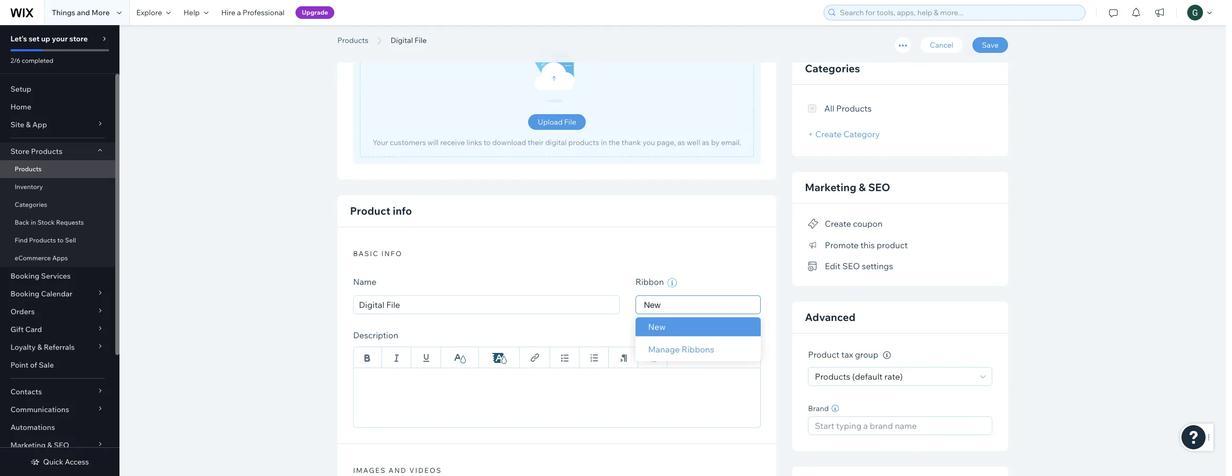 Task type: locate. For each thing, give the bounding box(es) containing it.
0 vertical spatial in
[[601, 138, 607, 147]]

categories inside the sidebar element
[[15, 201, 47, 209]]

1 horizontal spatial and
[[389, 466, 407, 475]]

in
[[601, 138, 607, 147], [31, 218, 36, 226]]

to right links
[[484, 138, 491, 147]]

marketing & seo up create coupon button
[[805, 181, 890, 194]]

categories
[[805, 62, 860, 75], [15, 201, 47, 209]]

0 vertical spatial categories
[[805, 62, 860, 75]]

all products
[[824, 103, 872, 114]]

ecommerce apps link
[[0, 249, 115, 267]]

ecommerce
[[15, 254, 51, 262]]

1 booking from the top
[[10, 271, 39, 281]]

1 as from the left
[[677, 138, 685, 147]]

info for basic info
[[381, 249, 402, 258]]

seo right edit
[[842, 261, 860, 272]]

to inside digital file form
[[484, 138, 491, 147]]

product
[[877, 240, 908, 250]]

1 horizontal spatial as
[[702, 138, 709, 147]]

product for product tax group
[[808, 350, 839, 360]]

1 vertical spatial to
[[57, 236, 64, 244]]

create up the promote
[[825, 219, 851, 229]]

1 horizontal spatial categories
[[805, 62, 860, 75]]

coupon
[[853, 219, 883, 229]]

2 horizontal spatial seo
[[868, 181, 890, 194]]

file inside button
[[564, 117, 576, 127]]

app
[[32, 120, 47, 129]]

promote image
[[808, 241, 819, 250]]

1 horizontal spatial products link
[[332, 35, 374, 46]]

2 as from the left
[[702, 138, 709, 147]]

new
[[648, 322, 666, 332]]

all
[[824, 103, 834, 114]]

in left the
[[601, 138, 607, 147]]

product info
[[350, 204, 412, 217]]

0 vertical spatial products link
[[332, 35, 374, 46]]

booking services
[[10, 271, 71, 281]]

file
[[402, 23, 434, 46], [415, 36, 427, 45], [564, 117, 576, 127]]

in inside digital file form
[[601, 138, 607, 147]]

1 horizontal spatial to
[[484, 138, 491, 147]]

store products
[[10, 147, 62, 156]]

0 vertical spatial to
[[484, 138, 491, 147]]

+ create category button
[[808, 129, 880, 139]]

& right site
[[26, 120, 31, 129]]

& for 'marketing & seo' popup button
[[47, 441, 52, 450]]

booking down ecommerce
[[10, 271, 39, 281]]

booking calendar button
[[0, 285, 115, 303]]

products link
[[332, 35, 374, 46], [0, 160, 115, 178]]

home
[[10, 102, 31, 112]]

& for loyalty & referrals dropdown button
[[37, 343, 42, 352]]

explore
[[136, 8, 162, 17]]

products link down upgrade button
[[332, 35, 374, 46]]

manage ribbons
[[648, 344, 714, 355]]

& up the coupon at right
[[859, 181, 866, 194]]

seo settings image
[[808, 262, 819, 271]]

0 vertical spatial info
[[393, 204, 412, 217]]

create coupon button
[[808, 216, 883, 231]]

and left videos at the left of the page
[[389, 466, 407, 475]]

1 vertical spatial products link
[[0, 160, 115, 178]]

marketing
[[805, 181, 856, 194], [10, 441, 46, 450]]

services
[[41, 271, 71, 281]]

to left sell on the left of the page
[[57, 236, 64, 244]]

0 vertical spatial and
[[77, 8, 90, 17]]

1 horizontal spatial marketing & seo
[[805, 181, 890, 194]]

as left well
[[677, 138, 685, 147]]

product up basic
[[350, 204, 390, 217]]

products link down store products
[[0, 160, 115, 178]]

2/6
[[10, 57, 20, 64]]

products
[[568, 138, 599, 147]]

2/6 completed
[[10, 57, 53, 64]]

1 vertical spatial seo
[[842, 261, 860, 272]]

products
[[337, 36, 368, 45], [836, 103, 872, 114], [31, 147, 62, 156], [15, 165, 42, 173], [29, 236, 56, 244], [815, 371, 850, 382]]

and for videos
[[389, 466, 407, 475]]

info tooltip image
[[883, 352, 891, 359]]

& inside dropdown button
[[37, 343, 42, 352]]

0 horizontal spatial categories
[[15, 201, 47, 209]]

a
[[237, 8, 241, 17]]

seo up quick access button
[[54, 441, 69, 450]]

1 vertical spatial and
[[389, 466, 407, 475]]

1 vertical spatial info
[[381, 249, 402, 258]]

promote this product
[[825, 240, 908, 250]]

marketing up create coupon button
[[805, 181, 856, 194]]

0 vertical spatial marketing & seo
[[805, 181, 890, 194]]

booking for booking calendar
[[10, 289, 39, 299]]

info up basic info
[[393, 204, 412, 217]]

as left "by"
[[702, 138, 709, 147]]

0 horizontal spatial product
[[350, 204, 390, 217]]

up
[[41, 34, 50, 43]]

1 horizontal spatial seo
[[842, 261, 860, 272]]

products (default rate)
[[815, 371, 903, 382]]

automations
[[10, 423, 55, 432]]

generate ai text button
[[680, 330, 761, 343]]

categories down the inventory
[[15, 201, 47, 209]]

save button
[[973, 37, 1008, 53]]

1 horizontal spatial marketing
[[805, 181, 856, 194]]

referrals
[[44, 343, 75, 352]]

0 horizontal spatial seo
[[54, 441, 69, 450]]

booking calendar
[[10, 289, 72, 299]]

marketing & seo button
[[0, 436, 115, 454]]

loyalty & referrals
[[10, 343, 75, 352]]

generate
[[696, 331, 733, 342]]

info right basic
[[381, 249, 402, 258]]

0 horizontal spatial and
[[77, 8, 90, 17]]

hire
[[221, 8, 235, 17]]

back in stock requests link
[[0, 214, 115, 232]]

ecommerce apps
[[15, 254, 68, 262]]

categories up all
[[805, 62, 860, 75]]

marketing & seo inside digital file form
[[805, 181, 890, 194]]

0 vertical spatial marketing
[[805, 181, 856, 194]]

info for product info
[[393, 204, 412, 217]]

1 vertical spatial booking
[[10, 289, 39, 299]]

things
[[52, 8, 75, 17]]

0 vertical spatial seo
[[868, 181, 890, 194]]

sell
[[65, 236, 76, 244]]

and left more
[[77, 8, 90, 17]]

ai
[[734, 331, 743, 342]]

calendar
[[41, 289, 72, 299]]

create right +
[[815, 129, 842, 139]]

marketing down automations
[[10, 441, 46, 450]]

0 horizontal spatial marketing & seo
[[10, 441, 69, 450]]

1 horizontal spatial product
[[808, 350, 839, 360]]

2 vertical spatial seo
[[54, 441, 69, 450]]

ribbon
[[636, 277, 666, 287]]

things and more
[[52, 8, 110, 17]]

1 vertical spatial categories
[[15, 201, 47, 209]]

as
[[677, 138, 685, 147], [702, 138, 709, 147]]

manage
[[648, 344, 680, 355]]

Add a product name text field
[[353, 296, 620, 314]]

contacts
[[10, 387, 42, 397]]

product
[[350, 204, 390, 217], [808, 350, 839, 360]]

2 booking from the top
[[10, 289, 39, 299]]

booking inside dropdown button
[[10, 289, 39, 299]]

0 horizontal spatial products link
[[0, 160, 115, 178]]

+ create category
[[808, 129, 880, 139]]

& inside 'dropdown button'
[[26, 120, 31, 129]]

1 vertical spatial marketing
[[10, 441, 46, 450]]

text
[[745, 331, 761, 342]]

0 horizontal spatial marketing
[[10, 441, 46, 450]]

seo up the coupon at right
[[868, 181, 890, 194]]

help button
[[177, 0, 215, 25]]

& up 'quick'
[[47, 441, 52, 450]]

in right back
[[31, 218, 36, 226]]

settings
[[862, 261, 893, 272]]

product left tax
[[808, 350, 839, 360]]

you
[[643, 138, 655, 147]]

&
[[26, 120, 31, 129], [859, 181, 866, 194], [37, 343, 42, 352], [47, 441, 52, 450]]

marketing inside 'marketing & seo' popup button
[[10, 441, 46, 450]]

find products to sell link
[[0, 232, 115, 249]]

back in stock requests
[[15, 218, 84, 226]]

digital file form
[[119, 0, 1226, 476]]

1 horizontal spatial in
[[601, 138, 607, 147]]

& right loyalty
[[37, 343, 42, 352]]

products link inside digital file form
[[332, 35, 374, 46]]

digital
[[337, 23, 397, 46], [391, 36, 413, 45]]

0 horizontal spatial as
[[677, 138, 685, 147]]

gift card
[[10, 325, 42, 334]]

and inside digital file form
[[389, 466, 407, 475]]

marketing & seo down automations
[[10, 441, 69, 450]]

product for product info
[[350, 204, 390, 217]]

0 horizontal spatial to
[[57, 236, 64, 244]]

1 vertical spatial in
[[31, 218, 36, 226]]

0 vertical spatial booking
[[10, 271, 39, 281]]

& inside popup button
[[47, 441, 52, 450]]

communications button
[[0, 401, 115, 419]]

apps
[[52, 254, 68, 262]]

point of sale link
[[0, 356, 115, 374]]

1 vertical spatial marketing & seo
[[10, 441, 69, 450]]

create
[[815, 129, 842, 139], [825, 219, 851, 229]]

find products to sell
[[15, 236, 76, 244]]

1 vertical spatial product
[[808, 350, 839, 360]]

1 vertical spatial create
[[825, 219, 851, 229]]

promote coupon image
[[808, 220, 819, 229]]

professional
[[243, 8, 284, 17]]

0 horizontal spatial in
[[31, 218, 36, 226]]

booking up the orders
[[10, 289, 39, 299]]

0 vertical spatial product
[[350, 204, 390, 217]]



Task type: vqa. For each thing, say whether or not it's contained in the screenshot.
testx
no



Task type: describe. For each thing, give the bounding box(es) containing it.
marketing inside digital file form
[[805, 181, 856, 194]]

categories link
[[0, 196, 115, 214]]

group
[[855, 350, 878, 360]]

basic
[[353, 249, 379, 258]]

and for more
[[77, 8, 90, 17]]

products inside dropdown button
[[31, 147, 62, 156]]

requests
[[56, 218, 84, 226]]

store products button
[[0, 143, 115, 160]]

booking services link
[[0, 267, 115, 285]]

home link
[[0, 98, 115, 116]]

of
[[30, 360, 37, 370]]

setup link
[[0, 80, 115, 98]]

page,
[[657, 138, 676, 147]]

quick access button
[[31, 457, 89, 467]]

the
[[609, 138, 620, 147]]

contacts button
[[0, 383, 115, 401]]

category
[[843, 129, 880, 139]]

thank
[[622, 138, 641, 147]]

in inside the sidebar element
[[31, 218, 36, 226]]

let's set up your store
[[10, 34, 88, 43]]

quick access
[[43, 457, 89, 467]]

& inside digital file form
[[859, 181, 866, 194]]

description
[[353, 330, 398, 341]]

Select box search field
[[644, 296, 753, 314]]

sidebar element
[[0, 25, 119, 476]]

Search for tools, apps, help & more... field
[[837, 5, 1082, 20]]

hire a professional link
[[215, 0, 291, 25]]

orders
[[10, 307, 35, 316]]

back
[[15, 218, 29, 226]]

cancel
[[930, 40, 953, 50]]

site & app
[[10, 120, 47, 129]]

your
[[52, 34, 68, 43]]

your customers will receive links to download their digital products in the thank you page, as well as by email.
[[373, 138, 741, 147]]

will
[[428, 138, 439, 147]]

card
[[25, 325, 42, 334]]

basic info
[[353, 249, 402, 258]]

images
[[353, 466, 386, 475]]

edit seo settings
[[825, 261, 893, 272]]

promote this product button
[[808, 238, 908, 252]]

site & app button
[[0, 116, 115, 134]]

product tax group
[[808, 350, 880, 360]]

this
[[860, 240, 875, 250]]

more
[[92, 8, 110, 17]]

store
[[69, 34, 88, 43]]

edit
[[825, 261, 840, 272]]

orders button
[[0, 303, 115, 321]]

site
[[10, 120, 24, 129]]

0 vertical spatial create
[[815, 129, 842, 139]]

automations link
[[0, 419, 115, 436]]

your
[[373, 138, 388, 147]]

store
[[10, 147, 29, 156]]

name
[[353, 277, 376, 287]]

save
[[982, 40, 999, 50]]

gift
[[10, 325, 24, 334]]

Start typing a brand name field
[[812, 417, 989, 435]]

hire a professional
[[221, 8, 284, 17]]

by
[[711, 138, 720, 147]]

images and videos
[[353, 466, 442, 475]]

to inside the sidebar element
[[57, 236, 64, 244]]

help
[[184, 8, 200, 17]]

sale
[[39, 360, 54, 370]]

cancel button
[[920, 37, 963, 53]]

upload
[[538, 117, 563, 127]]

upload file button
[[528, 114, 586, 130]]

& for site & app 'dropdown button'
[[26, 120, 31, 129]]

marketing & seo inside popup button
[[10, 441, 69, 450]]

access
[[65, 457, 89, 467]]

upload file
[[538, 117, 576, 127]]

email.
[[721, 138, 741, 147]]

advanced
[[805, 311, 856, 324]]

videos
[[409, 466, 442, 475]]

receive
[[440, 138, 465, 147]]

seo inside "button"
[[842, 261, 860, 272]]

gift card button
[[0, 321, 115, 338]]

set
[[29, 34, 39, 43]]

rate)
[[884, 371, 903, 382]]

promote
[[825, 240, 859, 250]]

create inside button
[[825, 219, 851, 229]]

seo inside popup button
[[54, 441, 69, 450]]

categories inside digital file form
[[805, 62, 860, 75]]

inventory
[[15, 183, 43, 191]]

upgrade button
[[295, 6, 334, 19]]

point of sale
[[10, 360, 54, 370]]

their
[[528, 138, 544, 147]]

loyalty & referrals button
[[0, 338, 115, 356]]

point
[[10, 360, 28, 370]]

stock
[[38, 218, 55, 226]]

manage ribbons button
[[636, 337, 761, 362]]

false text field
[[353, 368, 761, 428]]

booking for booking services
[[10, 271, 39, 281]]

completed
[[22, 57, 53, 64]]

upgrade
[[302, 8, 328, 16]]



